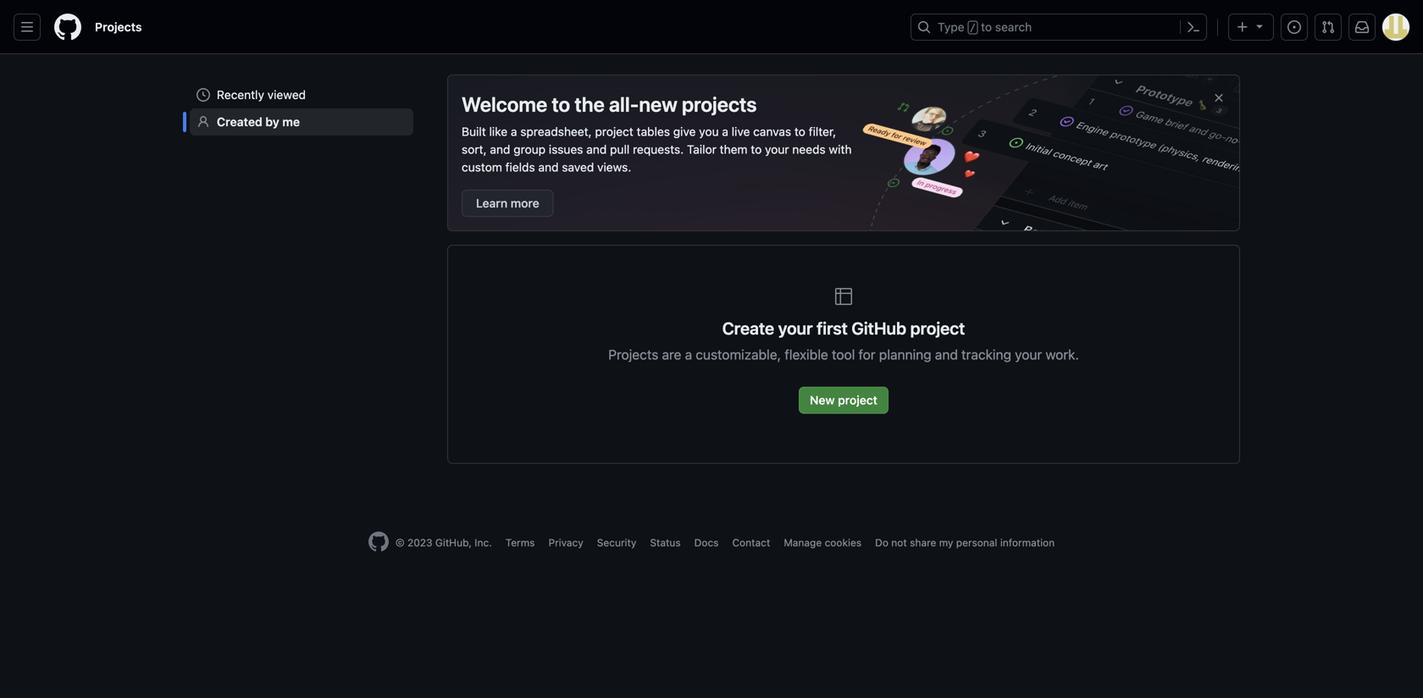 Task type: describe. For each thing, give the bounding box(es) containing it.
2 vertical spatial your
[[1015, 346, 1042, 363]]

them
[[720, 142, 748, 156]]

table image
[[834, 286, 854, 307]]

search
[[995, 20, 1032, 34]]

the
[[575, 92, 605, 116]]

like
[[489, 125, 508, 139]]

a inside create your first github project projects are a customizable, flexible tool for planning and tracking your work.
[[685, 346, 692, 363]]

personal
[[956, 537, 998, 549]]

issues
[[549, 142, 583, 156]]

project inside 'welcome to the all-new projects built like a spreadsheet, project tables give you a live canvas to filter, sort, and group issues and pull requests. tailor them to your needs with custom fields and saved views.'
[[595, 125, 634, 139]]

2023
[[407, 537, 432, 549]]

inc.
[[475, 537, 492, 549]]

/
[[970, 22, 976, 34]]

and inside create your first github project projects are a customizable, flexible tool for planning and tracking your work.
[[935, 346, 958, 363]]

group
[[514, 142, 546, 156]]

issue opened image
[[1288, 20, 1301, 34]]

canvas
[[753, 125, 791, 139]]

status link
[[650, 537, 681, 549]]

do not share my personal information button
[[875, 535, 1055, 550]]

do
[[875, 537, 889, 549]]

and down issues
[[538, 160, 559, 174]]

to right them
[[751, 142, 762, 156]]

to up spreadsheet,
[[552, 92, 570, 116]]

customizable,
[[696, 346, 781, 363]]

notifications image
[[1355, 20, 1369, 34]]

built
[[462, 125, 486, 139]]

created by me
[[217, 115, 300, 129]]

created
[[217, 115, 262, 129]]

you
[[699, 125, 719, 139]]

tailor
[[687, 142, 717, 156]]

clock image
[[197, 88, 210, 102]]

privacy link
[[549, 537, 583, 549]]

all-
[[609, 92, 639, 116]]

filter,
[[809, 125, 836, 139]]

close image
[[1212, 91, 1226, 105]]

project inside button
[[838, 393, 878, 407]]

new project
[[810, 393, 878, 407]]

views.
[[597, 160, 631, 174]]

new
[[639, 92, 678, 116]]

manage
[[784, 537, 822, 549]]

git pull request image
[[1322, 20, 1335, 34]]

contact link
[[732, 537, 770, 549]]

0 horizontal spatial projects
[[95, 20, 142, 34]]

welcome to the all-new projects built like a spreadsheet, project tables give you a live canvas to filter, sort, and group issues and pull requests. tailor them to your needs with custom fields and saved views.
[[462, 92, 852, 174]]

©
[[395, 537, 405, 549]]

spreadsheet,
[[520, 125, 592, 139]]

status
[[650, 537, 681, 549]]

type
[[938, 20, 965, 34]]

security link
[[597, 537, 637, 549]]

2 horizontal spatial a
[[722, 125, 728, 139]]

command palette image
[[1187, 20, 1200, 34]]

triangle down image
[[1253, 19, 1267, 33]]

by
[[265, 115, 279, 129]]

requests.
[[633, 142, 684, 156]]

me
[[282, 115, 300, 129]]

new project button
[[799, 387, 889, 414]]



Task type: vqa. For each thing, say whether or not it's contained in the screenshot.
Bookmark image
no



Task type: locate. For each thing, give the bounding box(es) containing it.
and down like
[[490, 142, 510, 156]]

a
[[511, 125, 517, 139], [722, 125, 728, 139], [685, 346, 692, 363]]

pull
[[610, 142, 630, 156]]

a right like
[[511, 125, 517, 139]]

with
[[829, 142, 852, 156]]

0 horizontal spatial homepage image
[[54, 14, 81, 41]]

1 horizontal spatial project
[[838, 393, 878, 407]]

manage cookies button
[[784, 535, 862, 550]]

do not share my personal information
[[875, 537, 1055, 549]]

privacy
[[549, 537, 583, 549]]

1 horizontal spatial projects
[[608, 346, 659, 363]]

needs
[[792, 142, 826, 156]]

created by me link
[[190, 108, 413, 136]]

github
[[852, 318, 907, 338]]

© 2023 github, inc.
[[395, 537, 492, 549]]

project up planning
[[910, 318, 965, 338]]

tool
[[832, 346, 855, 363]]

terms
[[506, 537, 535, 549]]

plus image
[[1236, 20, 1250, 34]]

flexible
[[785, 346, 828, 363]]

to
[[981, 20, 992, 34], [552, 92, 570, 116], [795, 125, 806, 139], [751, 142, 762, 156]]

give
[[673, 125, 696, 139]]

projects
[[682, 92, 757, 116]]

2 horizontal spatial project
[[910, 318, 965, 338]]

your up the flexible
[[778, 318, 813, 338]]

1 vertical spatial homepage image
[[368, 532, 389, 552]]

terms link
[[506, 537, 535, 549]]

work.
[[1046, 346, 1079, 363]]

list
[[183, 75, 420, 142]]

person image
[[197, 115, 210, 129]]

2 vertical spatial project
[[838, 393, 878, 407]]

project inside create your first github project projects are a customizable, flexible tool for planning and tracking your work.
[[910, 318, 965, 338]]

viewed
[[267, 88, 306, 102]]

docs link
[[694, 537, 719, 549]]

create
[[722, 318, 774, 338]]

type / to search
[[938, 20, 1032, 34]]

0 vertical spatial projects
[[95, 20, 142, 34]]

1 vertical spatial projects
[[608, 346, 659, 363]]

project
[[595, 125, 634, 139], [910, 318, 965, 338], [838, 393, 878, 407]]

security
[[597, 537, 637, 549]]

for
[[859, 346, 876, 363]]

your
[[765, 142, 789, 156], [778, 318, 813, 338], [1015, 346, 1042, 363]]

1 vertical spatial your
[[778, 318, 813, 338]]

0 horizontal spatial project
[[595, 125, 634, 139]]

planning
[[879, 346, 932, 363]]

learn
[[476, 196, 508, 210]]

information
[[1000, 537, 1055, 549]]

a right are
[[685, 346, 692, 363]]

fields
[[505, 160, 535, 174]]

github,
[[435, 537, 472, 549]]

list containing recently viewed
[[183, 75, 420, 142]]

my
[[939, 537, 953, 549]]

to right the /
[[981, 20, 992, 34]]

custom
[[462, 160, 502, 174]]

your left work.
[[1015, 346, 1042, 363]]

homepage image
[[54, 14, 81, 41], [368, 532, 389, 552]]

1 horizontal spatial homepage image
[[368, 532, 389, 552]]

create your first github project projects are a customizable, flexible tool for planning and tracking your work.
[[608, 318, 1079, 363]]

live
[[732, 125, 750, 139]]

docs
[[694, 537, 719, 549]]

0 vertical spatial project
[[595, 125, 634, 139]]

first
[[817, 318, 848, 338]]

recently viewed link
[[190, 81, 413, 108]]

to up needs
[[795, 125, 806, 139]]

recently viewed
[[217, 88, 306, 102]]

1 vertical spatial project
[[910, 318, 965, 338]]

contact
[[732, 537, 770, 549]]

learn more
[[476, 196, 539, 210]]

your down canvas
[[765, 142, 789, 156]]

not
[[891, 537, 907, 549]]

tracking
[[962, 346, 1011, 363]]

new
[[810, 393, 835, 407]]

projects inside create your first github project projects are a customizable, flexible tool for planning and tracking your work.
[[608, 346, 659, 363]]

saved
[[562, 160, 594, 174]]

are
[[662, 346, 681, 363]]

recently
[[217, 88, 264, 102]]

1 horizontal spatial a
[[685, 346, 692, 363]]

tables
[[637, 125, 670, 139]]

0 vertical spatial homepage image
[[54, 14, 81, 41]]

a left live
[[722, 125, 728, 139]]

and left tracking
[[935, 346, 958, 363]]

project up pull
[[595, 125, 634, 139]]

share
[[910, 537, 936, 549]]

your inside 'welcome to the all-new projects built like a spreadsheet, project tables give you a live canvas to filter, sort, and group issues and pull requests. tailor them to your needs with custom fields and saved views.'
[[765, 142, 789, 156]]

manage cookies
[[784, 537, 862, 549]]

0 vertical spatial your
[[765, 142, 789, 156]]

projects
[[95, 20, 142, 34], [608, 346, 659, 363]]

and
[[490, 142, 510, 156], [586, 142, 607, 156], [538, 160, 559, 174], [935, 346, 958, 363]]

sort,
[[462, 142, 487, 156]]

learn more link
[[462, 190, 554, 217]]

more
[[511, 196, 539, 210]]

0 horizontal spatial a
[[511, 125, 517, 139]]

project right new
[[838, 393, 878, 407]]

and left pull
[[586, 142, 607, 156]]

welcome
[[462, 92, 547, 116]]

cookies
[[825, 537, 862, 549]]



